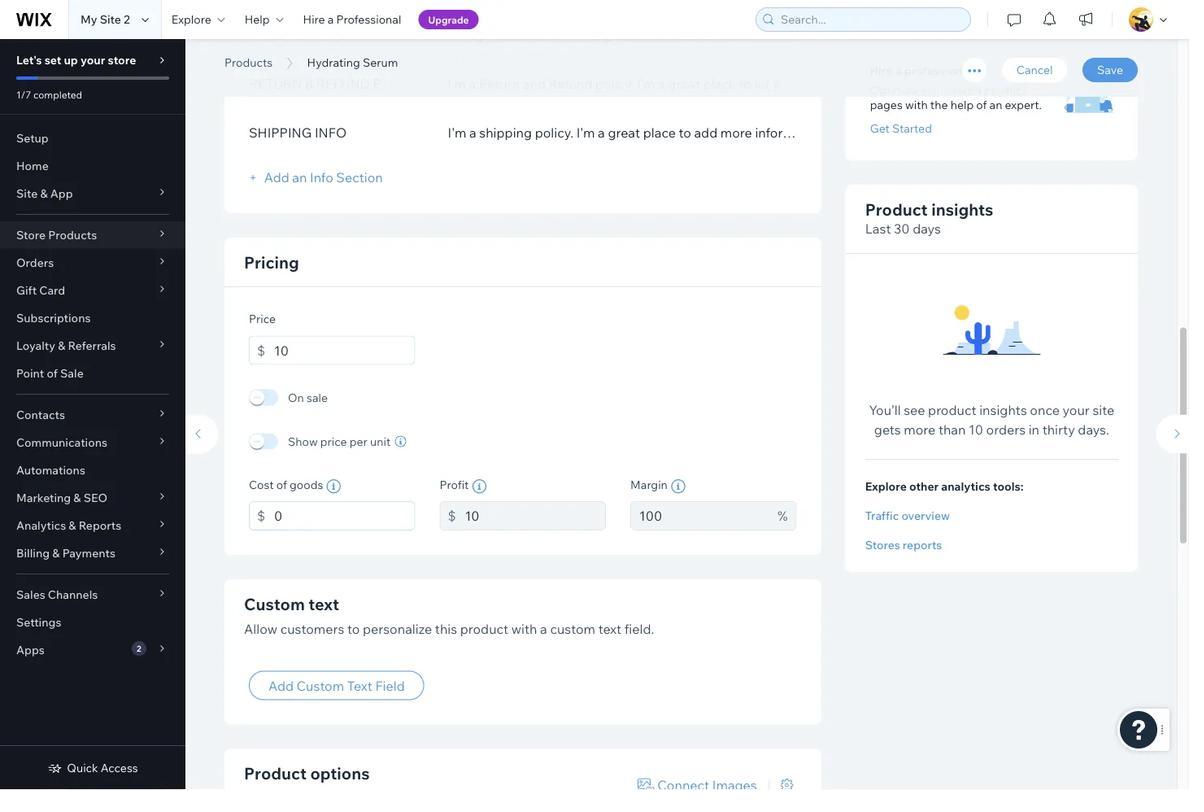 Task type: describe. For each thing, give the bounding box(es) containing it.
professional
[[905, 64, 972, 78]]

add custom text field button
[[249, 671, 425, 700]]

price
[[249, 312, 276, 326]]

1 horizontal spatial text
[[599, 621, 622, 637]]

see
[[904, 402, 926, 419]]

info for product info
[[316, 27, 348, 43]]

hydrating up return
[[225, 35, 365, 72]]

get
[[870, 122, 890, 136]]

explore other analytics tools:
[[866, 480, 1024, 494]]

last
[[866, 221, 891, 237]]

orders
[[987, 422, 1026, 438]]

get started
[[870, 122, 932, 136]]

insights inside you'll see product insights once your site gets more than 10 orders in thirty days.
[[980, 402, 1028, 419]]

store's
[[948, 83, 982, 98]]

info for shipping info
[[315, 125, 347, 141]]

profit
[[440, 478, 469, 492]]

optimize your store's product pages with the help of an expert.
[[870, 83, 1042, 112]]

add custom text field
[[269, 678, 405, 694]]

completed
[[33, 88, 82, 100]]

other
[[910, 480, 939, 494]]

& for billing
[[52, 546, 60, 560]]

billing
[[16, 546, 50, 560]]

info tooltip image for cost of goods
[[327, 479, 341, 494]]

professional
[[337, 12, 401, 26]]

cost
[[249, 478, 274, 492]]

save button
[[1083, 58, 1138, 82]]

than
[[939, 422, 966, 438]]

add for add custom text field
[[269, 678, 294, 694]]

shipping
[[249, 125, 312, 141]]

pages
[[870, 98, 903, 112]]

text
[[347, 678, 373, 694]]

get started link
[[870, 122, 932, 136]]

& for site
[[40, 186, 48, 201]]

on
[[288, 390, 304, 405]]

more
[[904, 422, 936, 438]]

referrals
[[68, 339, 116, 353]]

hire a professional
[[303, 12, 401, 26]]

of inside optimize your store's product pages with the help of an expert.
[[977, 98, 987, 112]]

overview
[[902, 509, 950, 523]]

personalize
[[363, 621, 432, 637]]

1/7
[[16, 88, 31, 100]]

sidebar element
[[0, 39, 186, 790]]

reports
[[903, 538, 943, 553]]

stores reports
[[866, 538, 943, 553]]

the
[[931, 98, 948, 112]]

traffic
[[866, 509, 899, 523]]

shipping info
[[249, 125, 347, 141]]

hire a professional link
[[293, 0, 411, 39]]

store products button
[[0, 221, 186, 249]]

my
[[81, 12, 97, 26]]

settings link
[[0, 609, 186, 636]]

& for return
[[305, 76, 313, 92]]

Search... field
[[776, 8, 966, 31]]

0 vertical spatial text
[[309, 594, 339, 614]]

0 horizontal spatial 2
[[124, 12, 130, 26]]

an inside optimize your store's product pages with the help of an expert.
[[990, 98, 1003, 112]]

optimize
[[870, 83, 919, 98]]

app
[[50, 186, 73, 201]]

site & app button
[[0, 180, 186, 207]]

point of sale
[[16, 366, 84, 380]]

home
[[16, 159, 49, 173]]

product info
[[249, 27, 348, 43]]

customers
[[280, 621, 345, 637]]

hire a professional
[[870, 64, 972, 78]]

stores
[[866, 538, 901, 553]]

%
[[778, 508, 788, 524]]

policy
[[373, 76, 421, 92]]

$ down cost
[[257, 508, 265, 524]]

custom inside custom text allow customers to personalize this product with a custom text field.
[[244, 594, 305, 614]]

insights inside product insights last 30 days
[[932, 199, 994, 220]]

a for professional
[[896, 64, 902, 78]]

point of sale link
[[0, 360, 186, 387]]

quick access
[[67, 761, 138, 775]]

allow
[[244, 621, 278, 637]]

cost of goods
[[249, 478, 323, 492]]

you'll
[[869, 402, 901, 419]]

store products
[[16, 228, 97, 242]]

marketing
[[16, 491, 71, 505]]

stores reports link
[[866, 538, 1119, 553]]

days.
[[1078, 422, 1110, 438]]

site
[[1093, 402, 1115, 419]]

$ for on sale
[[257, 342, 265, 359]]

in
[[1029, 422, 1040, 438]]

store
[[16, 228, 46, 242]]

hydrating serum form
[[177, 0, 1190, 790]]

your inside optimize your store's product pages with the help of an expert.
[[921, 83, 945, 98]]

sale
[[307, 390, 328, 405]]

show price per unit
[[288, 434, 391, 449]]

add for add an info section
[[264, 170, 289, 186]]

help
[[245, 12, 270, 26]]

section
[[336, 170, 383, 186]]

30
[[894, 221, 910, 237]]

products inside "link"
[[225, 55, 273, 70]]

product
[[249, 27, 313, 43]]

hire for hire a professional
[[870, 64, 893, 78]]

point
[[16, 366, 44, 380]]

info tooltip image
[[472, 479, 487, 494]]

product insights last 30 days
[[866, 199, 994, 237]]

tools:
[[993, 480, 1024, 494]]

of for point of sale
[[47, 366, 58, 380]]

on sale
[[288, 390, 328, 405]]

& for loyalty
[[58, 339, 65, 353]]

1 horizontal spatial site
[[100, 12, 121, 26]]



Task type: locate. For each thing, give the bounding box(es) containing it.
info tooltip image for margin
[[671, 479, 686, 494]]

custom inside button
[[297, 678, 344, 694]]

refund
[[316, 76, 370, 92]]

2
[[124, 12, 130, 26], [137, 643, 141, 653]]

show
[[288, 434, 318, 449]]

1 vertical spatial 2
[[137, 643, 141, 653]]

2 horizontal spatial your
[[1063, 402, 1090, 419]]

0 vertical spatial insights
[[932, 199, 994, 220]]

0 horizontal spatial an
[[292, 170, 307, 186]]

1 horizontal spatial 2
[[137, 643, 141, 653]]

your inside you'll see product insights once your site gets more than 10 orders in thirty days.
[[1063, 402, 1090, 419]]

of
[[977, 98, 987, 112], [47, 366, 58, 380], [277, 478, 287, 492]]

return & refund policy
[[249, 76, 421, 92]]

1 horizontal spatial product
[[929, 402, 977, 419]]

0 vertical spatial your
[[81, 53, 105, 67]]

& left app
[[40, 186, 48, 201]]

a left custom
[[540, 621, 547, 637]]

explore inside hydrating serum 'form'
[[866, 480, 907, 494]]

product inside custom text allow customers to personalize this product with a custom text field.
[[460, 621, 509, 637]]

1 info tooltip image from the left
[[327, 479, 341, 494]]

2 horizontal spatial of
[[977, 98, 987, 112]]

insights up days
[[932, 199, 994, 220]]

2 inside "sidebar" element
[[137, 643, 141, 653]]

& for analytics
[[69, 518, 76, 533]]

product inside product insights last 30 days
[[866, 199, 928, 220]]

1 vertical spatial with
[[512, 621, 537, 637]]

0 vertical spatial 2
[[124, 12, 130, 26]]

info
[[310, 170, 333, 186]]

pricing
[[244, 252, 299, 273]]

marketing & seo button
[[0, 484, 186, 512]]

0 vertical spatial hire
[[303, 12, 325, 26]]

home link
[[0, 152, 186, 180]]

$ down price
[[257, 342, 265, 359]]

info tooltip image right margin on the right of the page
[[671, 479, 686, 494]]

text left field.
[[599, 621, 622, 637]]

& inside hydrating serum 'form'
[[305, 76, 313, 92]]

of right cost
[[277, 478, 287, 492]]

1 horizontal spatial with
[[906, 98, 928, 112]]

unit
[[370, 434, 391, 449]]

hire up optimize
[[870, 64, 893, 78]]

gets
[[875, 422, 901, 438]]

1 vertical spatial insights
[[980, 402, 1028, 419]]

2 vertical spatial your
[[1063, 402, 1090, 419]]

an left expert.
[[990, 98, 1003, 112]]

1 vertical spatial site
[[16, 186, 38, 201]]

a for professional
[[328, 12, 334, 26]]

link images image
[[638, 779, 655, 790]]

0 horizontal spatial of
[[47, 366, 58, 380]]

product for product insights last 30 days
[[866, 199, 928, 220]]

automations link
[[0, 456, 186, 484]]

0 horizontal spatial your
[[81, 53, 105, 67]]

0 horizontal spatial site
[[16, 186, 38, 201]]

1 horizontal spatial a
[[540, 621, 547, 637]]

1 vertical spatial product
[[244, 763, 307, 784]]

product left options
[[244, 763, 307, 784]]

2 vertical spatial a
[[540, 621, 547, 637]]

& inside popup button
[[58, 339, 65, 353]]

0 horizontal spatial products
[[48, 228, 97, 242]]

channels
[[48, 587, 98, 602]]

add an info section
[[261, 170, 383, 186]]

your inside "sidebar" element
[[81, 53, 105, 67]]

expert.
[[1005, 98, 1042, 112]]

of right help in the right top of the page
[[977, 98, 987, 112]]

1 vertical spatial hire
[[870, 64, 893, 78]]

1 vertical spatial info
[[315, 125, 347, 141]]

1 vertical spatial of
[[47, 366, 58, 380]]

marketing & seo
[[16, 491, 108, 505]]

with left custom
[[512, 621, 537, 637]]

custom left text
[[297, 678, 344, 694]]

hire up product info
[[303, 12, 325, 26]]

your up the
[[921, 83, 945, 98]]

text up customers
[[309, 594, 339, 614]]

0 vertical spatial an
[[990, 98, 1003, 112]]

your right up
[[81, 53, 105, 67]]

add down shipping
[[264, 170, 289, 186]]

$ for %
[[448, 508, 456, 524]]

0 vertical spatial product
[[985, 83, 1027, 98]]

upgrade
[[428, 13, 469, 26]]

info down hire a professional
[[316, 27, 348, 43]]

0 vertical spatial with
[[906, 98, 928, 112]]

of inside "sidebar" element
[[47, 366, 58, 380]]

1 horizontal spatial of
[[277, 478, 287, 492]]

1 horizontal spatial your
[[921, 83, 945, 98]]

subscriptions link
[[0, 304, 186, 332]]

access
[[101, 761, 138, 775]]

0 vertical spatial info
[[316, 27, 348, 43]]

analytics & reports button
[[0, 512, 186, 539]]

1 vertical spatial custom
[[297, 678, 344, 694]]

0 horizontal spatial product
[[460, 621, 509, 637]]

cancel
[[1017, 63, 1053, 77]]

0 horizontal spatial a
[[328, 12, 334, 26]]

add inside add custom text field button
[[269, 678, 294, 694]]

per
[[350, 434, 368, 449]]

billing & payments button
[[0, 539, 186, 567]]

1 vertical spatial products
[[48, 228, 97, 242]]

&
[[305, 76, 313, 92], [40, 186, 48, 201], [58, 339, 65, 353], [73, 491, 81, 505], [69, 518, 76, 533], [52, 546, 60, 560]]

loyalty & referrals
[[16, 339, 116, 353]]

payments
[[62, 546, 116, 560]]

help button
[[235, 0, 293, 39]]

text
[[309, 594, 339, 614], [599, 621, 622, 637]]

site
[[100, 12, 121, 26], [16, 186, 38, 201]]

1 horizontal spatial hire
[[870, 64, 893, 78]]

0 horizontal spatial explore
[[172, 12, 211, 26]]

0 horizontal spatial hire
[[303, 12, 325, 26]]

options
[[310, 763, 370, 784]]

setup link
[[0, 124, 186, 152]]

0 vertical spatial product
[[866, 199, 928, 220]]

custom
[[244, 594, 305, 614], [297, 678, 344, 694]]

product
[[985, 83, 1027, 98], [929, 402, 977, 419], [460, 621, 509, 637]]

1 vertical spatial an
[[292, 170, 307, 186]]

explore for explore other analytics tools:
[[866, 480, 907, 494]]

0 vertical spatial explore
[[172, 12, 211, 26]]

hire inside hydrating serum 'form'
[[870, 64, 893, 78]]

orders button
[[0, 249, 186, 277]]

with inside optimize your store's product pages with the help of an expert.
[[906, 98, 928, 112]]

none text field inside hydrating serum 'form'
[[274, 336, 415, 365]]

0 horizontal spatial text
[[309, 594, 339, 614]]

communications
[[16, 435, 107, 450]]

quick
[[67, 761, 98, 775]]

0 horizontal spatial info tooltip image
[[327, 479, 341, 494]]

with inside custom text allow customers to personalize this product with a custom text field.
[[512, 621, 537, 637]]

product up than
[[929, 402, 977, 419]]

product options
[[244, 763, 370, 784]]

card
[[39, 283, 65, 297]]

2 horizontal spatial product
[[985, 83, 1027, 98]]

info tooltip image
[[327, 479, 341, 494], [671, 479, 686, 494]]

explore up traffic
[[866, 480, 907, 494]]

you'll see product insights once your site gets more than 10 orders in thirty days.
[[869, 402, 1115, 438]]

field.
[[625, 621, 655, 637]]

& right loyalty
[[58, 339, 65, 353]]

2 info tooltip image from the left
[[671, 479, 686, 494]]

of for cost of goods
[[277, 478, 287, 492]]

$ down profit
[[448, 508, 456, 524]]

2 vertical spatial of
[[277, 478, 287, 492]]

sales channels button
[[0, 581, 186, 609]]

1 vertical spatial add
[[269, 678, 294, 694]]

analytics
[[942, 480, 991, 494]]

upgrade button
[[419, 10, 479, 29]]

site down home
[[16, 186, 38, 201]]

info tooltip image right 'goods'
[[327, 479, 341, 494]]

your up days.
[[1063, 402, 1090, 419]]

loyalty
[[16, 339, 55, 353]]

your
[[81, 53, 105, 67], [921, 83, 945, 98], [1063, 402, 1090, 419]]

once
[[1030, 402, 1060, 419]]

a up product info
[[328, 12, 334, 26]]

0 horizontal spatial product
[[244, 763, 307, 784]]

& right billing
[[52, 546, 60, 560]]

an
[[990, 98, 1003, 112], [292, 170, 307, 186]]

analytics & reports
[[16, 518, 121, 533]]

0 horizontal spatial with
[[512, 621, 537, 637]]

products link
[[216, 55, 281, 71]]

gift
[[16, 283, 37, 297]]

with left the
[[906, 98, 928, 112]]

0 vertical spatial of
[[977, 98, 987, 112]]

1 horizontal spatial info tooltip image
[[671, 479, 686, 494]]

orders
[[16, 256, 54, 270]]

let's set up your store
[[16, 53, 136, 67]]

traffic overview
[[866, 509, 950, 523]]

a up optimize
[[896, 64, 902, 78]]

None text field
[[274, 502, 415, 531], [465, 502, 606, 531], [631, 502, 770, 531], [274, 502, 415, 531], [465, 502, 606, 531], [631, 502, 770, 531]]

apps
[[16, 643, 45, 657]]

1 horizontal spatial product
[[866, 199, 928, 220]]

0 vertical spatial site
[[100, 12, 121, 26]]

a inside custom text allow customers to personalize this product with a custom text field.
[[540, 621, 547, 637]]

& left seo on the bottom left
[[73, 491, 81, 505]]

site & app
[[16, 186, 73, 201]]

an left info
[[292, 170, 307, 186]]

1 vertical spatial product
[[929, 402, 977, 419]]

products up orders popup button
[[48, 228, 97, 242]]

save
[[1098, 63, 1124, 77]]

add down allow
[[269, 678, 294, 694]]

sales
[[16, 587, 45, 602]]

2 horizontal spatial a
[[896, 64, 902, 78]]

2 right my
[[124, 12, 130, 26]]

0 vertical spatial a
[[328, 12, 334, 26]]

product right this
[[460, 621, 509, 637]]

of left sale
[[47, 366, 58, 380]]

info
[[316, 27, 348, 43], [315, 125, 347, 141]]

hire inside hire a professional link
[[303, 12, 325, 26]]

analytics
[[16, 518, 66, 533]]

custom
[[550, 621, 596, 637]]

sale
[[60, 366, 84, 380]]

2 vertical spatial product
[[460, 621, 509, 637]]

custom up allow
[[244, 594, 305, 614]]

products inside dropdown button
[[48, 228, 97, 242]]

product up expert.
[[985, 83, 1027, 98]]

insights up orders
[[980, 402, 1028, 419]]

thirty
[[1043, 422, 1076, 438]]

1 horizontal spatial an
[[990, 98, 1003, 112]]

1 horizontal spatial products
[[225, 55, 273, 70]]

automations
[[16, 463, 85, 477]]

product up 30
[[866, 199, 928, 220]]

1 vertical spatial your
[[921, 83, 945, 98]]

1 vertical spatial a
[[896, 64, 902, 78]]

& for marketing
[[73, 491, 81, 505]]

& left reports
[[69, 518, 76, 533]]

hire for hire a professional
[[303, 12, 325, 26]]

custom text allow customers to personalize this product with a custom text field.
[[244, 594, 655, 637]]

site right my
[[100, 12, 121, 26]]

explore for explore
[[172, 12, 211, 26]]

hire
[[303, 12, 325, 26], [870, 64, 893, 78]]

& right return
[[305, 76, 313, 92]]

0 vertical spatial custom
[[244, 594, 305, 614]]

store
[[108, 53, 136, 67]]

up
[[64, 53, 78, 67]]

hydrating up return & refund policy at the left top of the page
[[307, 55, 360, 70]]

1 vertical spatial explore
[[866, 480, 907, 494]]

10
[[969, 422, 984, 438]]

product inside optimize your store's product pages with the help of an expert.
[[985, 83, 1027, 98]]

None text field
[[274, 336, 415, 365]]

a inside hire a professional link
[[328, 12, 334, 26]]

0 vertical spatial products
[[225, 55, 273, 70]]

2 down the settings link
[[137, 643, 141, 653]]

info up "add an info section"
[[315, 125, 347, 141]]

site inside 'site & app' popup button
[[16, 186, 38, 201]]

1 horizontal spatial explore
[[866, 480, 907, 494]]

hydrating
[[225, 35, 365, 72], [307, 55, 360, 70]]

1 vertical spatial text
[[599, 621, 622, 637]]

product for product options
[[244, 763, 307, 784]]

help
[[951, 98, 974, 112]]

price
[[320, 434, 347, 449]]

product inside you'll see product insights once your site gets more than 10 orders in thirty days.
[[929, 402, 977, 419]]

cancel button
[[1002, 58, 1068, 82]]

margin
[[631, 478, 668, 492]]

products up return
[[225, 55, 273, 70]]

explore left help
[[172, 12, 211, 26]]

0 vertical spatial add
[[264, 170, 289, 186]]



Task type: vqa. For each thing, say whether or not it's contained in the screenshot.
ship!
no



